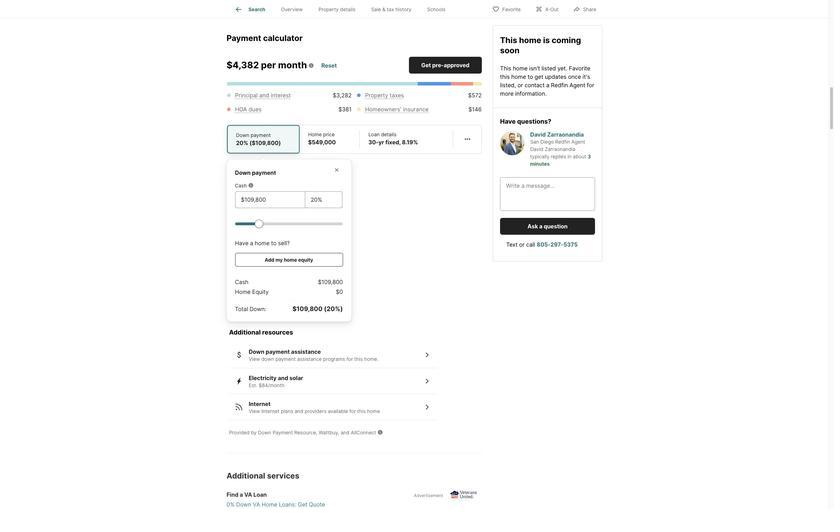 Task type: locate. For each thing, give the bounding box(es) containing it.
for
[[587, 81, 594, 88], [347, 356, 353, 362], [349, 408, 356, 414]]

down inside down payment 20% ($109,800)
[[236, 132, 249, 138]]

schools tab
[[419, 1, 453, 18]]

1 horizontal spatial loan
[[368, 131, 380, 137]]

get left pre- on the right of the page
[[421, 62, 431, 69]]

additional
[[229, 329, 261, 336], [227, 471, 265, 480]]

total down:
[[235, 305, 266, 313]]

david inside david zarraonandia typically replies in about
[[530, 146, 543, 152]]

Write a message... text field
[[506, 182, 589, 207]]

david inside david zarraonandia san diego redfin agent
[[530, 131, 546, 138]]

or inside the this home isn't listed yet. favorite this home to get updates once it's listed, or contact a redfin
[[517, 81, 523, 88]]

once
[[568, 73, 581, 80]]

additional down total
[[229, 329, 261, 336]]

assistance
[[291, 348, 321, 355], [297, 356, 322, 362]]

0% down va home loans: get quote link
[[227, 500, 486, 509]]

payment right "down"
[[275, 356, 296, 362]]

property taxes
[[365, 92, 404, 99]]

payment down plans at the left of page
[[273, 430, 293, 436]]

1 vertical spatial cash
[[235, 279, 248, 286]]

redfin inside the this home isn't listed yet. favorite this home to get updates once it's listed, or contact a redfin
[[551, 81, 568, 88]]

Down Payment Slider range field
[[235, 219, 343, 228]]

this up the listed,
[[500, 65, 511, 72]]

and
[[259, 92, 269, 99], [278, 375, 288, 382], [295, 408, 303, 414], [341, 430, 349, 436]]

1 vertical spatial get
[[298, 501, 307, 508]]

a right find on the bottom
[[240, 491, 243, 498]]

2 vertical spatial this
[[357, 408, 366, 414]]

to
[[528, 73, 533, 80], [271, 240, 276, 247]]

home equity
[[235, 288, 269, 295]]

home
[[308, 131, 322, 137], [235, 288, 251, 295], [262, 501, 277, 508]]

down right 0%
[[236, 501, 251, 508]]

cash down down payment in the top left of the page
[[235, 182, 247, 188]]

view up by
[[249, 408, 260, 414]]

solar
[[289, 375, 303, 382]]

property taxes link
[[365, 92, 404, 99]]

loan up 30-
[[368, 131, 380, 137]]

none text field inside $109,800 (20%) tooltip
[[241, 195, 299, 204]]

a for find a va loan 0% down va home loans: get quote
[[240, 491, 243, 498]]

details for property details
[[340, 6, 355, 12]]

None text field
[[311, 195, 337, 204]]

0 vertical spatial home
[[308, 131, 322, 137]]

1 vertical spatial home
[[235, 288, 251, 295]]

0 vertical spatial assistance
[[291, 348, 321, 355]]

view inside down payment assistance view down payment assistance programs for this home.
[[249, 356, 260, 362]]

month
[[278, 59, 307, 70]]

0 vertical spatial have
[[500, 118, 515, 125]]

home up $549,000
[[308, 131, 322, 137]]

0 vertical spatial property
[[319, 6, 339, 12]]

1 vertical spatial this
[[354, 356, 363, 362]]

this inside the this home isn't listed yet. favorite this home to get updates once it's listed, or contact a redfin
[[500, 65, 511, 72]]

and left solar
[[278, 375, 288, 382]]

down inside the find a va loan 0% down va home loans: get quote
[[236, 501, 251, 508]]

agent down once
[[569, 81, 585, 88]]

interest
[[271, 92, 291, 99]]

1 horizontal spatial home
[[262, 501, 277, 508]]

get pre-approved button
[[409, 57, 482, 74]]

this inside internet view internet plans and providers available for this home
[[357, 408, 366, 414]]

view inside internet view internet plans and providers available for this home
[[249, 408, 260, 414]]

1 horizontal spatial payment
[[273, 430, 293, 436]]

down down 20% on the left of the page
[[235, 169, 251, 176]]

0 horizontal spatial favorite
[[502, 6, 521, 12]]

$109,800 left '(20%)'
[[292, 305, 323, 312]]

$549,000
[[308, 139, 336, 146]]

down right by
[[258, 430, 271, 436]]

0 vertical spatial payment
[[227, 33, 261, 43]]

$109,800 (20%)
[[292, 305, 343, 312]]

cash up home equity
[[235, 279, 248, 286]]

zarraonandia up 'replies'
[[545, 146, 575, 152]]

297-
[[550, 241, 563, 248]]

a inside the find a va loan 0% down va home loans: get quote
[[240, 491, 243, 498]]

details inside loan details 30-yr fixed, 8.19%
[[381, 131, 396, 137]]

None text field
[[241, 195, 299, 204]]

home inside this home is coming soon
[[519, 35, 541, 45]]

0 horizontal spatial payment
[[227, 33, 261, 43]]

loan inside the find a va loan 0% down va home loans: get quote
[[253, 491, 267, 498]]

sell?
[[278, 240, 290, 247]]

zarraonandia up david zarraonandia typically replies in about
[[547, 131, 584, 138]]

1 this from the top
[[500, 35, 517, 45]]

1 vertical spatial david
[[530, 146, 543, 152]]

home inside 'home price $549,000'
[[308, 131, 322, 137]]

payment
[[227, 33, 261, 43], [273, 430, 293, 436]]

for inside 'agent for more information.'
[[587, 81, 594, 88]]

out
[[550, 6, 559, 12]]

1 vertical spatial $109,800
[[292, 305, 323, 312]]

20%
[[236, 139, 248, 146]]

tab list containing search
[[227, 0, 459, 18]]

to left sell?
[[271, 240, 276, 247]]

0 vertical spatial cash
[[235, 182, 247, 188]]

or left call
[[519, 241, 524, 248]]

a right ask
[[539, 223, 542, 230]]

down up 20% on the left of the page
[[236, 132, 249, 138]]

1 vertical spatial loan
[[253, 491, 267, 498]]

0 vertical spatial favorite
[[502, 6, 521, 12]]

0 vertical spatial redfin
[[551, 81, 568, 88]]

a left sell?
[[250, 240, 253, 247]]

coming
[[552, 35, 581, 45]]

0 vertical spatial additional
[[229, 329, 261, 336]]

down up "down"
[[249, 348, 264, 355]]

yet.
[[557, 65, 567, 72]]

x-
[[545, 6, 550, 12]]

david zarraonandia link
[[530, 131, 584, 138]]

0 horizontal spatial get
[[298, 501, 307, 508]]

down for down payment 20% ($109,800)
[[236, 132, 249, 138]]

2 cash from the top
[[235, 279, 248, 286]]

redfin inside david zarraonandia san diego redfin agent
[[555, 139, 570, 145]]

dues
[[249, 106, 262, 113]]

additional up find on the bottom
[[227, 471, 265, 480]]

have
[[500, 118, 515, 125], [235, 240, 248, 247]]

david for david zarraonandia typically replies in about
[[530, 146, 543, 152]]

zarraonandia for david zarraonandia typically replies in about
[[545, 146, 575, 152]]

payment up "down"
[[266, 348, 290, 355]]

1 horizontal spatial to
[[528, 73, 533, 80]]

for inside internet view internet plans and providers available for this home
[[349, 408, 356, 414]]

1 horizontal spatial get
[[421, 62, 431, 69]]

1 vertical spatial this
[[500, 65, 511, 72]]

view left "down"
[[249, 356, 260, 362]]

this up the listed,
[[500, 73, 510, 80]]

zarraonandia inside david zarraonandia san diego redfin agent
[[547, 131, 584, 138]]

1 vertical spatial view
[[249, 408, 260, 414]]

0 vertical spatial agent
[[569, 81, 585, 88]]

equity
[[252, 288, 269, 295]]

a inside button
[[539, 223, 542, 230]]

have inside $109,800 (20%) tooltip
[[235, 240, 248, 247]]

2 this from the top
[[500, 65, 511, 72]]

or
[[517, 81, 523, 88], [519, 241, 524, 248]]

this inside down payment assistance view down payment assistance programs for this home.
[[354, 356, 363, 362]]

resources
[[262, 329, 293, 336]]

reset button
[[321, 59, 337, 72]]

home left "loans:"
[[262, 501, 277, 508]]

home up the listed,
[[511, 73, 526, 80]]

homeowners' insurance
[[365, 106, 429, 113]]

1 horizontal spatial details
[[381, 131, 396, 137]]

for down it's in the top right of the page
[[587, 81, 594, 88]]

1 vertical spatial zarraonandia
[[545, 146, 575, 152]]

pre-
[[432, 62, 444, 69]]

zarraonandia inside david zarraonandia typically replies in about
[[545, 146, 575, 152]]

david down san
[[530, 146, 543, 152]]

1 vertical spatial internet
[[261, 408, 280, 414]]

0 horizontal spatial have
[[235, 240, 248, 247]]

1 view from the top
[[249, 356, 260, 362]]

and right wattbuy,
[[341, 430, 349, 436]]

0 vertical spatial get
[[421, 62, 431, 69]]

loan
[[368, 131, 380, 137], [253, 491, 267, 498]]

david up san
[[530, 131, 546, 138]]

history
[[395, 6, 411, 12]]

2 vertical spatial home
[[262, 501, 277, 508]]

and right plans at the left of page
[[295, 408, 303, 414]]

0 vertical spatial to
[[528, 73, 533, 80]]

1 vertical spatial for
[[347, 356, 353, 362]]

this up "soon"
[[500, 35, 517, 45]]

or right the listed,
[[517, 81, 523, 88]]

payment inside down payment 20% ($109,800)
[[251, 132, 271, 138]]

a for have a home to sell?
[[250, 240, 253, 247]]

get inside the find a va loan 0% down va home loans: get quote
[[298, 501, 307, 508]]

get left quote
[[298, 501, 307, 508]]

1 vertical spatial additional
[[227, 471, 265, 480]]

redfin down david zarraonandia link
[[555, 139, 570, 145]]

agent up about
[[571, 139, 585, 145]]

8.19%
[[402, 139, 418, 146]]

0 vertical spatial va
[[244, 491, 252, 498]]

and inside internet view internet plans and providers available for this home
[[295, 408, 303, 414]]

1 vertical spatial details
[[381, 131, 396, 137]]

down payment
[[235, 169, 276, 176]]

a
[[546, 81, 549, 88], [539, 223, 542, 230], [250, 240, 253, 247], [240, 491, 243, 498]]

david
[[530, 131, 546, 138], [530, 146, 543, 152]]

0 vertical spatial $109,800
[[318, 279, 343, 286]]

internet left plans at the left of page
[[261, 408, 280, 414]]

principal
[[235, 92, 258, 99]]

fixed,
[[385, 139, 401, 146]]

a inside $109,800 (20%) tooltip
[[250, 240, 253, 247]]

0 horizontal spatial property
[[319, 6, 339, 12]]

$109,800
[[318, 279, 343, 286], [292, 305, 323, 312]]

payment down ($109,800)
[[252, 169, 276, 176]]

$84/month
[[259, 382, 285, 388]]

$381
[[338, 106, 352, 113]]

and left interest
[[259, 92, 269, 99]]

down inside $109,800 (20%) tooltip
[[235, 169, 251, 176]]

redfin down updates
[[551, 81, 568, 88]]

va right 0%
[[253, 501, 260, 508]]

va right find on the bottom
[[244, 491, 252, 498]]

2 david from the top
[[530, 146, 543, 152]]

0 horizontal spatial details
[[340, 6, 355, 12]]

this
[[500, 73, 510, 80], [354, 356, 363, 362], [357, 408, 366, 414]]

down inside down payment assistance view down payment assistance programs for this home.
[[249, 348, 264, 355]]

favorite inside the this home isn't listed yet. favorite this home to get updates once it's listed, or contact a redfin
[[569, 65, 590, 72]]

0 vertical spatial this
[[500, 35, 517, 45]]

loan down additional services
[[253, 491, 267, 498]]

$109,800 up $0
[[318, 279, 343, 286]]

0 vertical spatial view
[[249, 356, 260, 362]]

property
[[319, 6, 339, 12], [365, 92, 388, 99]]

2 view from the top
[[249, 408, 260, 414]]

1 horizontal spatial favorite
[[569, 65, 590, 72]]

get
[[421, 62, 431, 69], [298, 501, 307, 508]]

0 vertical spatial zarraonandia
[[547, 131, 584, 138]]

1 vertical spatial agent
[[571, 139, 585, 145]]

0 vertical spatial details
[[340, 6, 355, 12]]

$3,282
[[333, 92, 352, 99]]

this inside this home is coming soon
[[500, 35, 517, 45]]

for right available
[[349, 408, 356, 414]]

payment for down payment assistance view down payment assistance programs for this home.
[[266, 348, 290, 355]]

1 vertical spatial property
[[365, 92, 388, 99]]

home up 'allconnect' on the bottom of page
[[367, 408, 380, 414]]

payment up ($109,800)
[[251, 132, 271, 138]]

agent inside david zarraonandia san diego redfin agent
[[571, 139, 585, 145]]

question
[[544, 223, 567, 230]]

for right programs
[[347, 356, 353, 362]]

va
[[244, 491, 252, 498], [253, 501, 260, 508]]

soon
[[500, 45, 519, 55]]

contact
[[524, 81, 545, 88]]

typically
[[530, 153, 549, 159]]

internet down est.
[[249, 401, 271, 408]]

this for this home is coming soon
[[500, 35, 517, 45]]

and inside electricity and solar est. $84/month
[[278, 375, 288, 382]]

$4,382
[[227, 59, 259, 70]]

in
[[567, 153, 571, 159]]

additional for additional resources
[[229, 329, 261, 336]]

1 david from the top
[[530, 131, 546, 138]]

property inside property details tab
[[319, 6, 339, 12]]

1 horizontal spatial have
[[500, 118, 515, 125]]

home left is in the right of the page
[[519, 35, 541, 45]]

details up fixed,
[[381, 131, 396, 137]]

home for home price $549,000
[[308, 131, 322, 137]]

5375
[[563, 241, 578, 248]]

0 horizontal spatial loan
[[253, 491, 267, 498]]

home right my
[[284, 257, 297, 263]]

this left home.
[[354, 356, 363, 362]]

payment inside $109,800 (20%) tooltip
[[252, 169, 276, 176]]

0 vertical spatial david
[[530, 131, 546, 138]]

allconnect
[[351, 430, 376, 436]]

2 vertical spatial for
[[349, 408, 356, 414]]

payment for down payment 20% ($109,800)
[[251, 132, 271, 138]]

0 vertical spatial for
[[587, 81, 594, 88]]

a down updates
[[546, 81, 549, 88]]

home.
[[364, 356, 378, 362]]

0 vertical spatial or
[[517, 81, 523, 88]]

down:
[[250, 305, 266, 313]]

1 vertical spatial va
[[253, 501, 260, 508]]

1 horizontal spatial property
[[365, 92, 388, 99]]

2 horizontal spatial home
[[308, 131, 322, 137]]

listed,
[[500, 81, 516, 88]]

favorite
[[502, 6, 521, 12], [569, 65, 590, 72]]

0 vertical spatial this
[[500, 73, 510, 80]]

$109,800 for $109,800 (20%)
[[292, 305, 323, 312]]

this up 'allconnect' on the bottom of page
[[357, 408, 366, 414]]

tab list
[[227, 0, 459, 18]]

1 vertical spatial favorite
[[569, 65, 590, 72]]

internet
[[249, 401, 271, 408], [261, 408, 280, 414]]

additional for additional services
[[227, 471, 265, 480]]

1 vertical spatial redfin
[[555, 139, 570, 145]]

details inside tab
[[340, 6, 355, 12]]

home inside $109,800 (20%) tooltip
[[235, 288, 251, 295]]

1 horizontal spatial va
[[253, 501, 260, 508]]

homeowners' insurance link
[[365, 106, 429, 113]]

payment up $4,382
[[227, 33, 261, 43]]

0 vertical spatial internet
[[249, 401, 271, 408]]

0 horizontal spatial va
[[244, 491, 252, 498]]

x-out
[[545, 6, 559, 12]]

down payment assistance view down payment assistance programs for this home.
[[249, 348, 378, 362]]

cash
[[235, 182, 247, 188], [235, 279, 248, 286]]

to left get
[[528, 73, 533, 80]]

0 horizontal spatial to
[[271, 240, 276, 247]]

1 vertical spatial have
[[235, 240, 248, 247]]

1 vertical spatial to
[[271, 240, 276, 247]]

home
[[519, 35, 541, 45], [513, 65, 527, 72], [511, 73, 526, 80], [255, 240, 270, 247], [284, 257, 297, 263], [367, 408, 380, 414]]

0 vertical spatial loan
[[368, 131, 380, 137]]

home up total
[[235, 288, 251, 295]]

information.
[[515, 90, 546, 97]]

details left the sale
[[340, 6, 355, 12]]

price
[[323, 131, 335, 137]]

providers
[[305, 408, 326, 414]]

david for david zarraonandia san diego redfin agent
[[530, 131, 546, 138]]

0 horizontal spatial home
[[235, 288, 251, 295]]

sale & tax history
[[371, 6, 411, 12]]

have for have questions?
[[500, 118, 515, 125]]



Task type: vqa. For each thing, say whether or not it's contained in the screenshot.
26
no



Task type: describe. For each thing, give the bounding box(es) containing it.
ask a question button
[[500, 218, 595, 235]]

property details
[[319, 6, 355, 12]]

get inside button
[[421, 62, 431, 69]]

to inside the this home isn't listed yet. favorite this home to get updates once it's listed, or contact a redfin
[[528, 73, 533, 80]]

none text field inside $109,800 (20%) tooltip
[[311, 195, 337, 204]]

overview tab
[[273, 1, 311, 18]]

agent for more information.
[[500, 81, 594, 97]]

down for down payment
[[235, 169, 251, 176]]

a for ask a question
[[539, 223, 542, 230]]

home inside the find a va loan 0% down va home loans: get quote
[[262, 501, 277, 508]]

homeowners'
[[365, 106, 401, 113]]

this home isn't listed yet. favorite this home to get updates once it's listed, or contact a redfin
[[500, 65, 590, 88]]

electricity and solar est. $84/month
[[249, 375, 303, 388]]

down for down payment assistance view down payment assistance programs for this home.
[[249, 348, 264, 355]]

1 vertical spatial assistance
[[297, 356, 322, 362]]

sale & tax history tab
[[363, 1, 419, 18]]

&
[[382, 6, 386, 12]]

down payment 20% ($109,800)
[[236, 132, 281, 146]]

1 cash from the top
[[235, 182, 247, 188]]

$4,382 per month
[[227, 59, 307, 70]]

x-out button
[[529, 2, 564, 16]]

for inside down payment assistance view down payment assistance programs for this home.
[[347, 356, 353, 362]]

property for property taxes
[[365, 92, 388, 99]]

est.
[[249, 382, 257, 388]]

yr
[[379, 139, 384, 146]]

805-
[[537, 241, 550, 248]]

home inside internet view internet plans and providers available for this home
[[367, 408, 380, 414]]

david zarraonandia typically replies in about
[[530, 146, 586, 159]]

down
[[261, 356, 274, 362]]

ask
[[527, 223, 538, 230]]

provided
[[229, 430, 250, 436]]

1 vertical spatial payment
[[273, 430, 293, 436]]

loans:
[[279, 501, 296, 508]]

find
[[227, 491, 238, 498]]

home inside button
[[284, 257, 297, 263]]

property details tab
[[311, 1, 363, 18]]

text or call 805-297-5375
[[506, 241, 578, 248]]

ask a question
[[527, 223, 567, 230]]

details for loan details 30-yr fixed, 8.19%
[[381, 131, 396, 137]]

805-297-5375 link
[[537, 241, 578, 248]]

this for this home isn't listed yet. favorite this home to get updates once it's listed, or contact a redfin
[[500, 65, 511, 72]]

updates
[[545, 73, 566, 80]]

to inside $109,800 (20%) tooltip
[[271, 240, 276, 247]]

hoa dues
[[235, 106, 262, 113]]

tax
[[387, 6, 394, 12]]

have questions?
[[500, 118, 551, 125]]

sale
[[371, 6, 381, 12]]

payment for down payment
[[252, 169, 276, 176]]

have for have a home to sell?
[[235, 240, 248, 247]]

advertisement
[[414, 493, 443, 498]]

quote
[[309, 501, 325, 508]]

$109,800 for $109,800
[[318, 279, 343, 286]]

home up add
[[255, 240, 270, 247]]

principal and interest link
[[235, 92, 291, 99]]

isn't
[[529, 65, 540, 72]]

by
[[251, 430, 257, 436]]

this inside the this home isn't listed yet. favorite this home to get updates once it's listed, or contact a redfin
[[500, 73, 510, 80]]

add my home equity
[[265, 257, 313, 263]]

hoa dues link
[[235, 106, 262, 113]]

san
[[530, 139, 539, 145]]

get pre-approved
[[421, 62, 469, 69]]

$0
[[336, 288, 343, 295]]

equity
[[298, 257, 313, 263]]

insurance
[[403, 106, 429, 113]]

my
[[275, 257, 283, 263]]

schools
[[427, 6, 445, 12]]

minutes
[[530, 161, 550, 167]]

a inside the this home isn't listed yet. favorite this home to get updates once it's listed, or contact a redfin
[[546, 81, 549, 88]]

$146
[[468, 106, 482, 113]]

find a va loan 0% down va home loans: get quote
[[227, 491, 325, 508]]

zarraonandia for david zarraonandia san diego redfin agent
[[547, 131, 584, 138]]

home left isn't
[[513, 65, 527, 72]]

additional services
[[227, 471, 299, 480]]

more
[[500, 90, 513, 97]]

($109,800)
[[250, 139, 281, 146]]

electricity
[[249, 375, 277, 382]]

it's
[[582, 73, 590, 80]]

programs
[[323, 356, 345, 362]]

about
[[573, 153, 586, 159]]

calculator
[[263, 33, 303, 43]]

questions?
[[517, 118, 551, 125]]

0%
[[227, 501, 235, 508]]

wattbuy,
[[319, 430, 339, 436]]

loan details 30-yr fixed, 8.19%
[[368, 131, 418, 146]]

3
[[588, 153, 591, 159]]

listed
[[541, 65, 556, 72]]

home for home equity
[[235, 288, 251, 295]]

(20%)
[[324, 305, 343, 312]]

favorite button
[[487, 2, 527, 16]]

search
[[248, 6, 265, 12]]

share
[[583, 6, 596, 12]]

david zarraonandia san diego redfin agent
[[530, 131, 585, 145]]

agent inside 'agent for more information.'
[[569, 81, 585, 88]]

favorite inside button
[[502, 6, 521, 12]]

text
[[506, 241, 517, 248]]

home price $549,000
[[308, 131, 336, 146]]

provided by down payment resource, wattbuy, and allconnect
[[229, 430, 376, 436]]

share button
[[567, 2, 602, 16]]

1 vertical spatial or
[[519, 241, 524, 248]]

total
[[235, 305, 248, 313]]

reset
[[321, 62, 337, 69]]

property for property details
[[319, 6, 339, 12]]

30-
[[368, 139, 379, 146]]

loan inside loan details 30-yr fixed, 8.19%
[[368, 131, 380, 137]]

$109,800 (20%) tooltip
[[227, 154, 482, 322]]

hoa
[[235, 106, 247, 113]]

$572
[[468, 92, 482, 99]]

services
[[267, 471, 299, 480]]

add my home equity button
[[235, 253, 343, 267]]

payment calculator
[[227, 33, 303, 43]]

additional resources
[[229, 329, 293, 336]]

san diego redfin agentdavid zarraonandia image
[[500, 131, 524, 156]]



